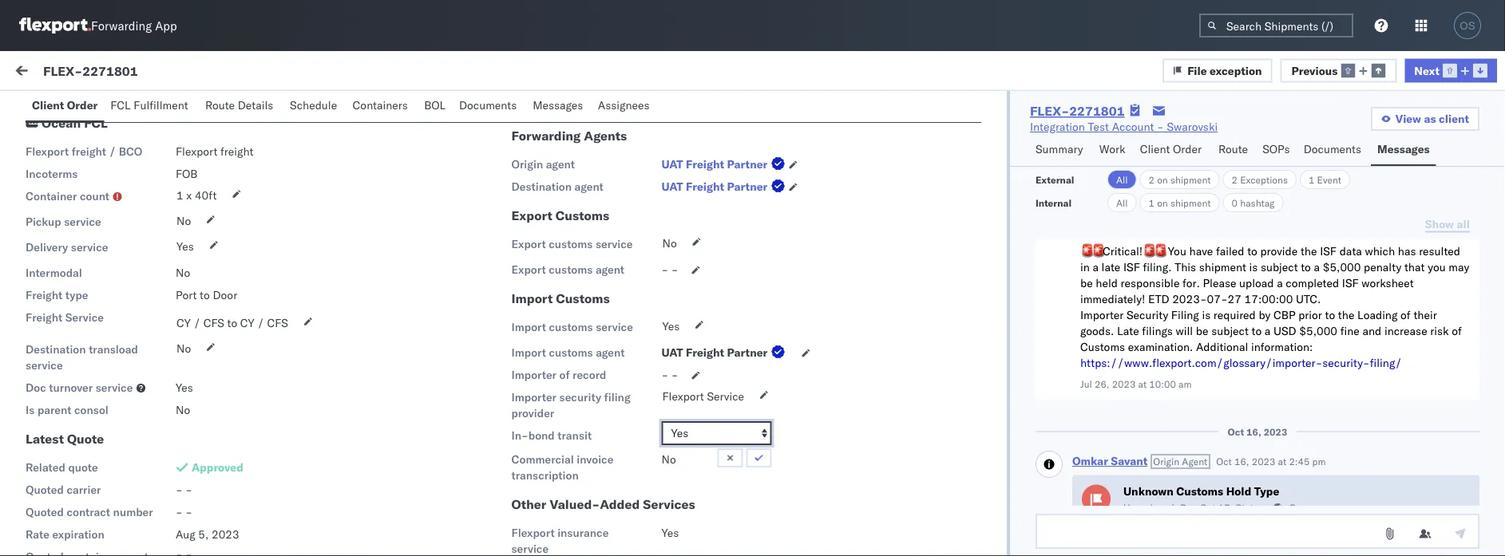 Task type: locate. For each thing, give the bounding box(es) containing it.
2023, up transit
[[554, 409, 585, 423]]

service up the export customs agent
[[596, 237, 633, 251]]

origin down time
[[512, 157, 543, 171]]

import customs
[[512, 291, 610, 307]]

agent up export customs
[[575, 180, 604, 194]]

2 vertical spatial partner
[[727, 346, 768, 360]]

delivery service
[[26, 240, 108, 254]]

1 vertical spatial 16,
[[1235, 456, 1250, 468]]

0 horizontal spatial at
[[1139, 378, 1147, 390]]

4 resize handle column header from the left
[[1477, 133, 1496, 557]]

oct 16, 2023
[[1228, 426, 1288, 438]]

savant down the bco at left top
[[114, 173, 149, 187]]

1 exception: from the top
[[51, 201, 107, 215]]

oct down "destination agent"
[[512, 202, 531, 216]]

flexport for flexport freight
[[176, 145, 218, 159]]

458574
[[1207, 202, 1248, 216], [1207, 306, 1248, 320], [1207, 505, 1248, 519]]

forwarding for forwarding app
[[91, 18, 152, 33]]

/ left &
[[257, 316, 264, 330]]

2 vertical spatial your
[[198, 352, 220, 366]]

customs for import customs service
[[549, 320, 593, 334]]

of down import customs agent
[[560, 368, 570, 382]]

for.
[[1183, 276, 1201, 290]]

filing.
[[1144, 260, 1172, 274]]

2 up "1 on shipment"
[[1149, 174, 1155, 186]]

1 vertical spatial on
[[1158, 197, 1169, 209]]

you right update
[[86, 352, 104, 366]]

2023 for oct 16, 2023 at 2:45 pm
[[1252, 456, 1276, 468]]

fcl fulfillment button
[[104, 91, 199, 122]]

work down the integration test account - swarovski link
[[1100, 142, 1126, 156]]

my work
[[16, 62, 87, 83]]

458574 down hold
[[1207, 505, 1248, 519]]

1 left x
[[177, 189, 184, 203]]

subject down the provide
[[1261, 260, 1299, 274]]

2 flex- 458574 from the top
[[1173, 306, 1248, 320]]

customs up import customs agent
[[549, 320, 593, 334]]

importer for - -
[[512, 368, 557, 382]]

2 oct 26, 2023, 2:44 pm pdt from the top
[[512, 505, 655, 519]]

3 uat freight partner from the top
[[662, 346, 768, 360]]

1 horizontal spatial 1
[[1149, 197, 1155, 209]]

0 vertical spatial is
[[72, 232, 81, 246]]

omkar up count
[[77, 173, 111, 187]]

latest quote
[[26, 431, 104, 447]]

16,
[[1247, 426, 1262, 438], [1235, 456, 1250, 468]]

0 vertical spatial 2:44
[[588, 409, 612, 423]]

0 vertical spatial the
[[1301, 244, 1318, 258]]

2 458574 from the top
[[1207, 306, 1248, 320]]

filing
[[604, 391, 631, 405]]

you
[[1169, 244, 1187, 258]]

3 customs from the top
[[549, 320, 593, 334]]

1 vertical spatial 458574
[[1207, 306, 1248, 320]]

1 vertical spatial origin
[[1154, 456, 1180, 468]]

service for destination transload service
[[26, 359, 63, 373]]

1 for 1 event
[[1309, 174, 1315, 186]]

3 458574 from the top
[[1207, 505, 1248, 519]]

pm up import customs service
[[615, 306, 632, 320]]

work button
[[1093, 135, 1134, 166]]

1 horizontal spatial /
[[194, 316, 201, 330]]

0 horizontal spatial this
[[48, 232, 69, 246]]

insurance
[[558, 526, 609, 540]]

contract
[[215, 232, 257, 246], [67, 506, 110, 520]]

$5,000 down prior
[[1300, 324, 1338, 338]]

1 2 from the left
[[1149, 174, 1155, 186]]

contract down "carrier"
[[67, 506, 110, 520]]

shipment inside 🚨🚨critical!🚨🚨 you have failed to provide the isf data which has resulted in a late isf filing. this shipment is subject to a $5,000 penalty that you may be held responsible for. please upload a completed isf worksheet immediately! etd 2023-07-27 17:00:00 utc. importer security filing is required by cbp prior to the loading of their goods. late filings will be subject to a usd $5,000 fine and increase risk of customs examination. additional information: https://www.flexport.com/glossary/importer-security-filing/ jul 26, 2023 at 10:00 am
[[1200, 260, 1247, 274]]

messages button up forwarding agents
[[527, 91, 592, 122]]

exception: for exception: warehouse devan delay
[[51, 201, 107, 215]]

0 vertical spatial you
[[1429, 260, 1447, 274]]

1 for 1 on shipment
[[1149, 197, 1155, 209]]

your down when
[[85, 336, 107, 350]]

0 horizontal spatial work
[[155, 66, 181, 79]]

service for export customs service
[[596, 237, 633, 251]]

2 2023, from the top
[[554, 306, 585, 320]]

responsible
[[1121, 276, 1180, 290]]

2 on from the top
[[1158, 197, 1169, 209]]

1 2023, from the top
[[554, 202, 585, 216]]

2023, up insurance
[[554, 505, 585, 519]]

2 freight from the left
[[220, 145, 254, 159]]

the up fine
[[1339, 308, 1355, 322]]

2 cfs from the left
[[267, 316, 288, 330]]

export down "destination agent"
[[512, 208, 553, 224]]

0 horizontal spatial messages
[[533, 98, 583, 112]]

external for external (0)
[[26, 101, 68, 115]]

all for 2
[[1117, 174, 1129, 186]]

o s
[[53, 175, 64, 185], [53, 279, 64, 289], [53, 382, 64, 392], [53, 494, 64, 504]]

2 partner from the top
[[727, 180, 768, 194]]

this inside 🚨🚨critical!🚨🚨 you have failed to provide the isf data which has resulted in a late isf filing. this shipment is subject to a $5,000 penalty that you may be held responsible for. please upload a completed isf worksheet immediately! etd 2023-07-27 17:00:00 utc. importer security filing is required by cbp prior to the loading of their goods. late filings will be subject to a usd $5,000 fine and increase risk of customs examination. additional information: https://www.flexport.com/glossary/importer-security-filing/ jul 26, 2023 at 10:00 am
[[1175, 260, 1197, 274]]

with down shipment's
[[107, 352, 129, 366]]

- - for importer of record
[[662, 368, 679, 382]]

0 horizontal spatial forwarding
[[91, 18, 152, 33]]

2 exception: from the top
[[51, 408, 107, 422]]

0 vertical spatial contract
[[215, 232, 257, 246]]

message list button
[[179, 94, 261, 125]]

0 vertical spatial all
[[1117, 174, 1129, 186]]

in-bond transit
[[512, 429, 592, 443]]

a up "17:00:00"
[[1278, 276, 1284, 290]]

import for import customs
[[512, 291, 553, 307]]

2 uat freight partner link from the top
[[662, 179, 789, 195]]

0 horizontal spatial origin
[[512, 157, 543, 171]]

to up completed
[[1302, 260, 1312, 274]]

import work
[[119, 66, 181, 79]]

1 oct 26, 2023, 2:45 pm pdt from the top
[[512, 202, 655, 216]]

0 vertical spatial order
[[67, 98, 98, 112]]

held
[[1096, 276, 1118, 290]]

savant right "carrier"
[[114, 493, 149, 507]]

1 vertical spatial importer
[[512, 368, 557, 382]]

o right the doc
[[53, 382, 59, 392]]

cy / cfs to cy / cfs
[[177, 316, 288, 330]]

customs for unknown customs hold type
[[1177, 485, 1224, 499]]

1 horizontal spatial origin
[[1154, 456, 1180, 468]]

2 uat from the top
[[662, 180, 684, 194]]

your down delivery
[[198, 352, 220, 366]]

0 vertical spatial your
[[177, 304, 199, 318]]

1 vertical spatial 2271801
[[1070, 103, 1125, 119]]

all button for 1
[[1108, 193, 1137, 213]]

message for 'message' button
[[194, 66, 241, 79]]

omkar down "quote"
[[77, 493, 111, 507]]

0 vertical spatial oct 26, 2023, 2:45 pm pdt
[[512, 202, 655, 216]]

at left 10:00 at the right
[[1139, 378, 1147, 390]]

external down the summary button
[[1036, 174, 1075, 186]]

0 horizontal spatial isf
[[1124, 260, 1141, 274]]

16, for oct 16, 2023 at 2:45 pm
[[1235, 456, 1250, 468]]

1 vertical spatial is
[[1250, 260, 1258, 274]]

documents up event
[[1304, 142, 1362, 156]]

uat freight partner link
[[662, 157, 789, 173], [662, 179, 789, 195]]

0 horizontal spatial documents button
[[453, 91, 527, 122]]

be right will
[[1197, 324, 1209, 338]]

transload
[[89, 343, 138, 357]]

account
[[1113, 120, 1155, 134]]

destination inside destination transload service
[[26, 343, 86, 357]]

route inside "button"
[[205, 98, 235, 112]]

message down ocean fcl
[[50, 139, 88, 151]]

1 vertical spatial documents button
[[1298, 135, 1372, 166]]

1 uat freight partner from the top
[[662, 157, 768, 171]]

takes
[[199, 320, 226, 334]]

next button
[[1406, 59, 1498, 82]]

this up the for.
[[1175, 260, 1197, 274]]

loading
[[1358, 308, 1398, 322]]

- - for seller
[[662, 78, 679, 91]]

3 resize handle column header from the left
[[1147, 133, 1166, 557]]

2 for 2 exceptions
[[1232, 174, 1238, 186]]

0 horizontal spatial freight
[[72, 145, 106, 159]]

partner for destination agent
[[727, 180, 768, 194]]

2271801
[[82, 63, 138, 78], [1070, 103, 1125, 119]]

1 horizontal spatial subject
[[1261, 260, 1299, 274]]

external inside button
[[26, 101, 68, 115]]

2 uat freight partner from the top
[[662, 180, 768, 194]]

all button down 'work' button
[[1108, 170, 1137, 189]]

4 customs from the top
[[549, 346, 593, 360]]

1 horizontal spatial client order button
[[1134, 135, 1213, 166]]

external for external
[[1036, 174, 1075, 186]]

order up ocean fcl
[[67, 98, 98, 112]]

2 pm from the top
[[615, 306, 632, 320]]

0 horizontal spatial messages button
[[527, 91, 592, 122]]

omkar up the consol
[[77, 381, 111, 395]]

1 pm from the top
[[615, 202, 632, 216]]

1 vertical spatial fcl
[[84, 115, 108, 131]]

1 uat freight partner link from the top
[[662, 157, 789, 173]]

16, for oct 16, 2023
[[1247, 426, 1262, 438]]

1 vertical spatial quoted
[[26, 506, 64, 520]]

2 for 2 on shipment
[[1149, 174, 1155, 186]]

security
[[560, 391, 602, 405]]

shipment for 2 on shipment
[[1171, 174, 1212, 186]]

- -
[[662, 78, 679, 91], [662, 263, 679, 277], [662, 368, 679, 382], [176, 483, 193, 497], [176, 506, 193, 520]]

2 vertical spatial export
[[512, 263, 546, 277]]

origin agent
[[512, 157, 575, 171]]

0 vertical spatial at
[[1139, 378, 1147, 390]]

cfs up delivery
[[203, 316, 224, 330]]

consol
[[74, 403, 109, 417]]

bol
[[424, 98, 446, 112]]

added
[[600, 497, 640, 513]]

0 vertical spatial client order
[[32, 98, 98, 112]]

1 horizontal spatial be
[[1197, 324, 1209, 338]]

2 resize handle column header from the left
[[816, 133, 836, 557]]

0 vertical spatial on
[[1158, 174, 1169, 186]]

0 vertical spatial destination
[[512, 180, 572, 194]]

0 vertical spatial flex-2271801
[[43, 63, 138, 78]]

458574 up failed
[[1207, 202, 1248, 216]]

16, up hold
[[1235, 456, 1250, 468]]

1 horizontal spatial contract
[[215, 232, 257, 246]]

1 freight from the left
[[72, 145, 106, 159]]

service up exception: (air recovery)
[[96, 381, 133, 395]]

next
[[1415, 63, 1440, 77]]

1 partner from the top
[[727, 157, 768, 171]]

this
[[48, 232, 69, 246], [1175, 260, 1197, 274]]

freight down ocean fcl
[[72, 145, 106, 159]]

order
[[67, 98, 98, 112], [1174, 142, 1202, 156]]

route left list
[[205, 98, 235, 112]]

related for related quote
[[26, 461, 65, 475]]

1 oct 26, 2023, 2:44 pm pdt from the top
[[512, 409, 655, 423]]

cfs right k
[[267, 316, 288, 330]]

internal down smb
[[107, 101, 146, 115]]

client order up ocean
[[32, 98, 98, 112]]

route details
[[205, 98, 274, 112]]

2 all button from the top
[[1108, 193, 1137, 213]]

3 export from the top
[[512, 263, 546, 277]]

1 vertical spatial message
[[186, 101, 232, 115]]

1 customs from the top
[[549, 237, 593, 251]]

partner for origin agent
[[727, 157, 768, 171]]

flexport for flexport freight / bco
[[26, 145, 69, 159]]

1 horizontal spatial this
[[1175, 260, 1197, 274]]

0 vertical spatial work
[[155, 66, 181, 79]]

0 vertical spatial with
[[168, 232, 190, 246]]

to right failed
[[1248, 244, 1258, 258]]

1 left event
[[1309, 174, 1315, 186]]

2 horizontal spatial /
[[257, 316, 264, 330]]

uat freight partner for destination agent
[[662, 180, 768, 194]]

oct 26, 2023, 2:44 pm pdt
[[512, 409, 655, 423], [512, 505, 655, 519]]

0 vertical spatial shipment
[[1171, 174, 1212, 186]]

1 for 1 x 40ft
[[177, 189, 184, 203]]

my
[[16, 62, 41, 83]]

1 vertical spatial uat freight partner
[[662, 180, 768, 194]]

omkar savant
[[77, 173, 149, 187], [77, 277, 149, 291], [77, 381, 149, 395], [77, 493, 149, 507]]

flexport service
[[663, 390, 745, 404]]

oct right agent
[[1217, 456, 1233, 468]]

2 vertical spatial importer
[[512, 391, 557, 405]]

(0) inside internal (0) button
[[149, 101, 170, 115]]

resize handle column header
[[486, 133, 505, 557], [816, 133, 836, 557], [1147, 133, 1166, 557], [1477, 133, 1496, 557]]

3 flex- 458574 from the top
[[1173, 505, 1248, 519]]

pm down filing
[[615, 409, 632, 423]]

4 pm from the top
[[615, 505, 632, 519]]

1 horizontal spatial destination
[[512, 180, 572, 194]]

1 (0) from the left
[[70, 101, 91, 115]]

devan
[[290, 304, 320, 318]]

0 vertical spatial origin
[[512, 157, 543, 171]]

1 horizontal spatial messages button
[[1372, 135, 1437, 166]]

service
[[65, 311, 104, 325], [707, 390, 745, 404]]

0 horizontal spatial client
[[32, 98, 64, 112]]

details
[[238, 98, 274, 112]]

0 vertical spatial message
[[194, 66, 241, 79]]

40ft
[[195, 189, 217, 203]]

27
[[1228, 292, 1242, 306]]

list
[[235, 101, 255, 115]]

forwarding left app
[[91, 18, 152, 33]]

importer inside importer security filing provider
[[512, 391, 557, 405]]

1 vertical spatial 2:44
[[588, 505, 612, 519]]

integration test account - swarovski link
[[1031, 119, 1219, 135]]

2 on shipment
[[1149, 174, 1212, 186]]

(0) inside external (0) button
[[70, 101, 91, 115]]

flexport inside flexport insurance service
[[512, 526, 555, 540]]

1 horizontal spatial 2
[[1232, 174, 1238, 186]]

no
[[177, 214, 191, 228], [663, 236, 677, 250], [176, 266, 190, 280], [177, 342, 191, 356], [176, 403, 190, 417], [662, 453, 676, 467]]

1 horizontal spatial work
[[1210, 139, 1231, 151]]

1 omkar savant from the top
[[77, 173, 149, 187]]

1 export from the top
[[512, 208, 553, 224]]

contract right this
[[215, 232, 257, 246]]

1 vertical spatial at
[[1279, 456, 1287, 468]]

provider
[[512, 407, 555, 421]]

route
[[205, 98, 235, 112], [1219, 142, 1249, 156]]

export
[[512, 208, 553, 224], [512, 237, 546, 251], [512, 263, 546, 277]]

1 horizontal spatial flex-2271801
[[1031, 103, 1125, 119]]

458574 for we
[[1207, 306, 1248, 320]]

2023 right 'jul'
[[1113, 378, 1136, 390]]

documents for bottommost documents button
[[1304, 142, 1362, 156]]

status:
[[1236, 503, 1267, 515]]

1 vertical spatial be
[[1197, 324, 1209, 338]]

shipment down 2 on shipment
[[1171, 197, 1212, 209]]

the down shipment's
[[132, 352, 148, 366]]

2023 for oct 16, 2023
[[1264, 426, 1288, 438]]

3 2023, from the top
[[554, 409, 585, 423]]

2023-
[[1173, 292, 1208, 306]]

service for flexport insurance service
[[512, 542, 549, 556]]

oct 26, 2023, 2:45 pm pdt down "destination agent"
[[512, 202, 655, 216]]

4 omkar savant from the top
[[77, 493, 149, 507]]

your inside your shipment, k & k, devan occurs when
[[177, 304, 199, 318]]

all down 'work' button
[[1117, 174, 1129, 186]]

2 all from the top
[[1117, 197, 1129, 209]]

work for related
[[1210, 139, 1231, 151]]

2023 inside 🚨🚨critical!🚨🚨 you have failed to provide the isf data which has resulted in a late isf filing. this shipment is subject to a $5,000 penalty that you may be held responsible for. please upload a completed isf worksheet immediately! etd 2023-07-27 17:00:00 utc. importer security filing is required by cbp prior to the loading of their goods. late filings will be subject to a usd $5,000 fine and increase risk of customs examination. additional information: https://www.flexport.com/glossary/importer-security-filing/ jul 26, 2023 at 10:00 am
[[1113, 378, 1136, 390]]

late
[[1102, 260, 1121, 274]]

destination down origin agent
[[512, 180, 572, 194]]

client order button
[[26, 91, 104, 122], [1134, 135, 1213, 166]]

https://www.flexport.com/glossary/importer-security-filing/ link
[[1081, 356, 1403, 370]]

1 horizontal spatial cy
[[240, 316, 255, 330]]

service inside destination transload service
[[26, 359, 63, 373]]

1 horizontal spatial documents
[[1304, 142, 1362, 156]]

documents for top documents button
[[459, 98, 517, 112]]

0 vertical spatial route
[[205, 98, 235, 112]]

1 horizontal spatial cfs
[[267, 316, 288, 330]]

omkar savant origin agent
[[1073, 455, 1208, 469]]

route for route
[[1219, 142, 1249, 156]]

2 up 0
[[1232, 174, 1238, 186]]

file exception button
[[1163, 59, 1273, 82], [1163, 59, 1273, 82]]

1 vertical spatial exception:
[[51, 408, 107, 422]]

0 horizontal spatial cfs
[[203, 316, 224, 330]]

import inside import work button
[[119, 66, 152, 79]]

all up 🚨🚨critical!🚨🚨 at the top of page
[[1117, 197, 1129, 209]]

0 horizontal spatial external
[[26, 101, 68, 115]]

omkar
[[77, 173, 111, 187], [77, 277, 111, 291], [77, 381, 111, 395], [1073, 455, 1109, 469], [77, 493, 111, 507]]

client up ocean
[[32, 98, 64, 112]]

1 all from the top
[[1117, 174, 1129, 186]]

1 horizontal spatial messages
[[1378, 142, 1431, 156]]

2 quoted from the top
[[26, 506, 64, 520]]

0 vertical spatial all button
[[1108, 170, 1137, 189]]

exception: up pickup service
[[51, 201, 107, 215]]

export up import customs in the left of the page
[[512, 263, 546, 277]]

1 vertical spatial the
[[1339, 308, 1355, 322]]

service inside flexport insurance service
[[512, 542, 549, 556]]

2023 up oct 16, 2023 at 2:45 pm
[[1264, 426, 1288, 438]]

1 vertical spatial order
[[1174, 142, 1202, 156]]

oct 26, 2023, 2:44 pm pdt down security
[[512, 409, 655, 423]]

service up import customs agent
[[596, 320, 633, 334]]

quoted carrier
[[26, 483, 101, 497]]

2 customs from the top
[[549, 263, 593, 277]]

destination for destination agent
[[512, 180, 572, 194]]

$5,000
[[1324, 260, 1362, 274], [1300, 324, 1338, 338]]

1 resize handle column header from the left
[[486, 133, 505, 557]]

customs up importer of record
[[549, 346, 593, 360]]

import down import customs in the left of the page
[[512, 320, 546, 334]]

1 down 2 on shipment
[[1149, 197, 1155, 209]]

rate expiration
[[26, 528, 104, 542]]

2023, up import customs service
[[554, 306, 585, 320]]

2023, down "destination agent"
[[554, 202, 585, 216]]

we
[[48, 304, 64, 318]]

of inside the cargo takes longer than expected. impact your shipment's final delivery update you with the status of your
[[185, 352, 195, 366]]

1 uat from the top
[[662, 157, 684, 171]]

&
[[266, 304, 273, 318]]

0 vertical spatial flex- 458574
[[1173, 202, 1248, 216]]

destination
[[512, 180, 572, 194], [26, 343, 86, 357]]

related work item/shipment
[[1174, 139, 1298, 151]]

2:44
[[588, 409, 612, 423], [588, 505, 612, 519]]

flex- up will
[[1173, 306, 1207, 320]]

service for freight service
[[65, 311, 104, 325]]

2 vertical spatial uat freight partner
[[662, 346, 768, 360]]

1 2:44 from the top
[[588, 409, 612, 423]]

filing/
[[1371, 356, 1403, 370]]

all for 1
[[1117, 197, 1129, 209]]

0 vertical spatial exception:
[[51, 201, 107, 215]]

agent up "destination agent"
[[546, 157, 575, 171]]

route up 2 exceptions
[[1219, 142, 1249, 156]]

import for import work
[[119, 66, 152, 79]]

None text field
[[1036, 515, 1480, 550]]

1 quoted from the top
[[26, 483, 64, 497]]

(air
[[110, 408, 133, 422]]

1 all button from the top
[[1108, 170, 1137, 189]]

client down account
[[1141, 142, 1171, 156]]

you down resulted
[[1429, 260, 1447, 274]]

0 vertical spatial 2271801
[[82, 63, 138, 78]]

import for import customs service
[[512, 320, 546, 334]]

2 2:44 from the top
[[588, 505, 612, 519]]

2 vertical spatial uat
[[662, 346, 684, 360]]

2 (0) from the left
[[149, 101, 170, 115]]

0 vertical spatial external
[[26, 101, 68, 115]]

origin left agent
[[1154, 456, 1180, 468]]

service up this is a great
[[64, 215, 101, 229]]

route inside button
[[1219, 142, 1249, 156]]

type
[[1255, 485, 1280, 499]]

be
[[1081, 276, 1093, 290], [1197, 324, 1209, 338]]

service for doc turnover service
[[96, 381, 133, 395]]

customs for import customs
[[556, 291, 610, 307]]

2 vertical spatial is
[[1203, 308, 1211, 322]]

0 horizontal spatial documents
[[459, 98, 517, 112]]

work down swarovski
[[1210, 139, 1231, 151]]

summary
[[1036, 142, 1084, 156]]

s up the container count
[[59, 175, 64, 185]]

order down swarovski
[[1174, 142, 1202, 156]]

schedule
[[290, 98, 337, 112]]

file
[[1188, 63, 1208, 77]]

with
[[168, 232, 190, 246], [107, 352, 129, 366]]

2 export from the top
[[512, 237, 546, 251]]

0 vertical spatial subject
[[1261, 260, 1299, 274]]

0 vertical spatial uat freight partner
[[662, 157, 768, 171]]

Search Shipments (/) text field
[[1200, 14, 1354, 38]]

2 vertical spatial shipment
[[1200, 260, 1247, 274]]

(0) for external (0)
[[70, 101, 91, 115]]

1 horizontal spatial order
[[1174, 142, 1202, 156]]

1 horizontal spatial documents button
[[1298, 135, 1372, 166]]

0 vertical spatial oct 26, 2023, 2:44 pm pdt
[[512, 409, 655, 423]]

freight
[[686, 157, 725, 171], [686, 180, 725, 194], [26, 288, 63, 302], [26, 311, 63, 325], [686, 346, 725, 360]]

1 horizontal spatial internal
[[107, 101, 146, 115]]

isf down 🚨🚨critical!🚨🚨 at the top of page
[[1124, 260, 1141, 274]]

o up container
[[53, 175, 59, 185]]

uat freight partner
[[662, 157, 768, 171], [662, 180, 768, 194], [662, 346, 768, 360]]

service down pickup service
[[71, 240, 108, 254]]

3 o from the top
[[53, 382, 59, 392]]

17:00:00
[[1245, 292, 1294, 306]]

documents
[[459, 98, 517, 112], [1304, 142, 1362, 156]]

1 vertical spatial subject
[[1212, 324, 1249, 338]]

this down pickup service
[[48, 232, 69, 246]]

1 vertical spatial work
[[1210, 139, 1231, 151]]

service for flexport service
[[707, 390, 745, 404]]

flex- right my
[[43, 63, 82, 78]]

agent up record
[[596, 346, 625, 360]]

messages down view
[[1378, 142, 1431, 156]]

the inside the cargo takes longer than expected. impact your shipment's final delivery update you with the status of your
[[132, 352, 148, 366]]

assignees button
[[592, 91, 659, 122]]

1 vertical spatial oct 26, 2023, 2:44 pm pdt
[[512, 505, 655, 519]]

2 2 from the left
[[1232, 174, 1238, 186]]

2:45 up import customs service
[[588, 306, 612, 320]]

0 horizontal spatial order
[[67, 98, 98, 112]]

4 2023, from the top
[[554, 505, 585, 519]]

1 horizontal spatial external
[[1036, 174, 1075, 186]]

contract inside with this contract partnership.
[[215, 232, 257, 246]]

1 on from the top
[[1158, 174, 1169, 186]]

0 vertical spatial related
[[1174, 139, 1207, 151]]

documents down seller on the left
[[459, 98, 517, 112]]



Task type: vqa. For each thing, say whether or not it's contained in the screenshot.
Save
no



Task type: describe. For each thing, give the bounding box(es) containing it.
usd
[[1274, 324, 1297, 338]]

1 458574 from the top
[[1207, 202, 1248, 216]]

import for import customs agent
[[512, 346, 546, 360]]

fob
[[176, 167, 198, 181]]

transcription
[[512, 469, 579, 483]]

as
[[1425, 112, 1437, 126]]

filings
[[1143, 324, 1174, 338]]

to right prior
[[1326, 308, 1336, 322]]

importer for flexport service
[[512, 391, 557, 405]]

all button for 2
[[1108, 170, 1137, 189]]

2 pdt from the top
[[635, 306, 655, 320]]

sops button
[[1257, 135, 1298, 166]]

shipment for 1 on shipment
[[1171, 197, 1212, 209]]

0 vertical spatial isf
[[1321, 244, 1337, 258]]

quoted for quoted contract number
[[26, 506, 64, 520]]

yes down devan
[[177, 240, 194, 254]]

uat for origin agent
[[662, 157, 684, 171]]

penalty
[[1365, 260, 1402, 274]]

0 vertical spatial 2:45
[[588, 202, 612, 216]]

resize handle column header for related work item/shipment
[[1477, 133, 1496, 557]]

3 o s from the top
[[53, 382, 64, 392]]

0 vertical spatial client
[[32, 98, 64, 112]]

omkar up we are notifying on the bottom left
[[77, 277, 111, 291]]

by
[[1259, 308, 1271, 322]]

a right in
[[1093, 260, 1099, 274]]

route for route details
[[205, 98, 235, 112]]

4 s from the top
[[59, 494, 64, 504]]

1 vertical spatial contract
[[67, 506, 110, 520]]

2 cy from the left
[[240, 316, 255, 330]]

fcl inside button
[[110, 98, 131, 112]]

1 cfs from the left
[[203, 316, 224, 330]]

0 horizontal spatial client order button
[[26, 91, 104, 122]]

number
[[113, 506, 153, 520]]

2 vertical spatial message
[[50, 139, 88, 151]]

aug
[[176, 528, 195, 542]]

4 o from the top
[[53, 494, 59, 504]]

a down "by"
[[1265, 324, 1271, 338]]

destination agent
[[512, 180, 604, 194]]

bond
[[529, 429, 555, 443]]

impact
[[48, 336, 83, 350]]

1 horizontal spatial at
[[1279, 456, 1287, 468]]

door
[[213, 288, 237, 302]]

fcl fulfillment
[[110, 98, 188, 112]]

flexport for flexport insurance service
[[512, 526, 555, 540]]

4 o s from the top
[[53, 494, 64, 504]]

resize handle column header for time
[[816, 133, 836, 557]]

1 horizontal spatial is
[[1203, 308, 1211, 322]]

forwarding app link
[[19, 18, 177, 34]]

1 vertical spatial work
[[1100, 142, 1126, 156]]

export customs agent
[[512, 263, 625, 277]]

1 vertical spatial client order
[[1141, 142, 1202, 156]]

quoted for quoted carrier
[[26, 483, 64, 497]]

their
[[1414, 308, 1438, 322]]

customs for export customs agent
[[549, 263, 593, 277]]

0 vertical spatial this
[[48, 232, 69, 246]]

security
[[1127, 308, 1169, 322]]

oct up in-
[[512, 409, 531, 423]]

view as client
[[1396, 112, 1470, 126]]

expiration
[[52, 528, 104, 542]]

oct up oct 16, 2023 at 2:45 pm
[[1228, 426, 1245, 438]]

related for related work item/shipment
[[1174, 139, 1207, 151]]

invoice
[[577, 453, 614, 467]]

forwarding for forwarding agents
[[512, 128, 581, 144]]

2 o from the top
[[53, 279, 59, 289]]

late
[[1118, 324, 1140, 338]]

message for message list
[[186, 101, 232, 115]]

and
[[1363, 324, 1382, 338]]

order for bottom client order button
[[1174, 142, 1202, 156]]

flexport freight
[[176, 145, 254, 159]]

commercial
[[512, 453, 574, 467]]

a up completed
[[1315, 260, 1321, 274]]

to down "by"
[[1252, 324, 1262, 338]]

pickup service
[[26, 215, 101, 229]]

0 vertical spatial messages
[[533, 98, 583, 112]]

your shipment, k & k, devan occurs when
[[48, 304, 320, 334]]

3 pdt from the top
[[635, 409, 655, 423]]

yes up flexport service
[[663, 320, 680, 334]]

container count
[[26, 189, 109, 203]]

- - for export customs agent
[[662, 263, 679, 277]]

when
[[85, 320, 112, 334]]

this
[[193, 232, 212, 246]]

services
[[643, 497, 696, 513]]

1 cy from the left
[[177, 316, 191, 330]]

458574 for @
[[1207, 505, 1248, 519]]

1 vertical spatial your
[[85, 336, 107, 350]]

seller
[[512, 78, 542, 91]]

26, up import customs service
[[533, 306, 551, 320]]

1 pdt from the top
[[635, 202, 655, 216]]

approved
[[192, 461, 243, 475]]

k,
[[276, 304, 287, 318]]

yes down the "services"
[[662, 526, 679, 540]]

with inside with this contract partnership.
[[168, 232, 190, 246]]

exception: for exception: (air recovery)
[[51, 408, 107, 422]]

required
[[1214, 308, 1257, 322]]

with inside the cargo takes longer than expected. impact your shipment's final delivery update you with the status of your
[[107, 352, 129, 366]]

importer inside 🚨🚨critical!🚨🚨 you have failed to provide the isf data which has resulted in a late isf filing. this shipment is subject to a $5,000 penalty that you may be held responsible for. please upload a completed isf worksheet immediately! etd 2023-07-27 17:00:00 utc. importer security filing is required by cbp prior to the loading of their goods. late filings will be subject to a usd $5,000 fine and increase risk of customs examination. additional information: https://www.flexport.com/glossary/importer-security-filing/ jul 26, 2023 at 10:00 am
[[1081, 308, 1124, 322]]

3 partner from the top
[[727, 346, 768, 360]]

flexport for flexport service
[[663, 390, 704, 404]]

freight for flexport freight / bco
[[72, 145, 106, 159]]

pm
[[1313, 456, 1327, 468]]

customs for export customs service
[[549, 237, 593, 251]]

notifying
[[86, 304, 130, 318]]

omkar down 'jul'
[[1073, 455, 1109, 469]]

etd
[[1149, 292, 1170, 306]]

0 hashtag
[[1232, 197, 1275, 209]]

omkar savant button
[[1073, 455, 1148, 469]]

1 o s from the top
[[53, 175, 64, 185]]

item/shipment
[[1233, 139, 1298, 151]]

unknown customs hold type
[[1124, 485, 1280, 499]]

2023 for aug 5, 2023
[[212, 528, 239, 542]]

flex- down the unknown customs hold type
[[1173, 505, 1207, 519]]

port to door
[[176, 288, 237, 302]]

from
[[82, 70, 106, 83]]

of right risk
[[1453, 324, 1463, 338]]

uat for destination agent
[[662, 180, 684, 194]]

jul
[[1081, 378, 1093, 390]]

1 vertical spatial flex-2271801
[[1031, 103, 1125, 119]]

you inside the cargo takes longer than expected. impact your shipment's final delivery update you with the status of your
[[86, 352, 104, 366]]

2 vertical spatial 2:45
[[1290, 456, 1311, 468]]

flex-2271801 link
[[1031, 103, 1125, 119]]

route button
[[1213, 135, 1257, 166]]

delivery
[[26, 240, 68, 254]]

work for my
[[46, 62, 87, 83]]

occurs
[[48, 320, 82, 334]]

event
[[1318, 174, 1342, 186]]

1 horizontal spatial client
[[1141, 142, 1171, 156]]

origin inside omkar savant origin agent
[[1154, 456, 1180, 468]]

1 horizontal spatial the
[[1301, 244, 1318, 258]]

customs for import customs agent
[[549, 346, 593, 360]]

time
[[513, 139, 534, 151]]

agent down the export customs service in the left top of the page
[[596, 263, 625, 277]]

0 vertical spatial be
[[1081, 276, 1093, 290]]

1 vertical spatial isf
[[1124, 260, 1141, 274]]

resize handle column header for message
[[486, 133, 505, 557]]

customs for export customs
[[556, 208, 610, 224]]

view as client button
[[1372, 107, 1480, 131]]

26, up flexport insurance service
[[533, 505, 551, 519]]

3 s from the top
[[59, 382, 64, 392]]

1 vertical spatial messages button
[[1372, 135, 1437, 166]]

due
[[1181, 503, 1198, 515]]

shipment's
[[110, 336, 165, 350]]

exception: warehouse devan delay
[[51, 201, 239, 215]]

freight service
[[26, 311, 104, 325]]

2 o s from the top
[[53, 279, 64, 289]]

0 horizontal spatial subject
[[1212, 324, 1249, 338]]

3 uat from the top
[[662, 346, 684, 360]]

provide
[[1261, 244, 1298, 258]]

flexport insurance service
[[512, 526, 609, 556]]

smb
[[109, 70, 134, 83]]

bco
[[119, 145, 142, 159]]

1 vertical spatial messages
[[1378, 142, 1431, 156]]

internal (0)
[[107, 101, 170, 115]]

1 vertical spatial 2:45
[[588, 306, 612, 320]]

you inside 🚨🚨critical!🚨🚨 you have failed to provide the isf data which has resulted in a late isf filing. this shipment is subject to a $5,000 penalty that you may be held responsible for. please upload a completed isf worksheet immediately! etd 2023-07-27 17:00:00 utc. importer security filing is required by cbp prior to the loading of their goods. late filings will be subject to a usd $5,000 fine and increase risk of customs examination. additional information: https://www.flexport.com/glossary/importer-security-filing/ jul 26, 2023 at 10:00 am
[[1429, 260, 1447, 274]]

destination for destination transload service
[[26, 343, 86, 357]]

freight for flexport freight
[[220, 145, 254, 159]]

am
[[1179, 378, 1192, 390]]

client
[[1440, 112, 1470, 126]]

message list
[[186, 101, 255, 115]]

2 s from the top
[[59, 279, 64, 289]]

5,
[[198, 528, 209, 542]]

intermodal
[[26, 266, 82, 280]]

export for export customs service
[[512, 237, 546, 251]]

3 pm from the top
[[615, 409, 632, 423]]

savant up (air
[[114, 381, 149, 395]]

oct down transcription
[[512, 505, 531, 519]]

0 horizontal spatial fcl
[[84, 115, 108, 131]]

to right port at the left bottom
[[200, 288, 210, 302]]

with this contract partnership.
[[48, 232, 257, 262]]

flex- 458574 for we
[[1173, 306, 1248, 320]]

that
[[1405, 260, 1426, 274]]

flexport. image
[[19, 18, 91, 34]]

uat freight partner for origin agent
[[662, 157, 768, 171]]

1 vertical spatial client order button
[[1134, 135, 1213, 166]]

a up partnership. on the top left of the page
[[84, 232, 90, 246]]

forwarding agents
[[512, 128, 627, 144]]

0 horizontal spatial client order
[[32, 98, 98, 112]]

0 vertical spatial documents button
[[453, 91, 527, 122]]

flex- 458574 for @
[[1173, 505, 1248, 519]]

status
[[151, 352, 182, 366]]

at inside 🚨🚨critical!🚨🚨 you have failed to provide the isf data which has resulted in a late isf filing. this shipment is subject to a $5,000 penalty that you may be held responsible for. please upload a completed isf worksheet immediately! etd 2023-07-27 17:00:00 utc. importer security filing is required by cbp prior to the loading of their goods. late filings will be subject to a usd $5,000 fine and increase risk of customs examination. additional information: https://www.flexport.com/glossary/importer-security-filing/ jul 26, 2023 at 10:00 am
[[1139, 378, 1147, 390]]

export for export customs
[[512, 208, 553, 224]]

0 horizontal spatial internal
[[48, 440, 87, 454]]

1 vertical spatial $5,000
[[1300, 324, 1338, 338]]

may
[[1449, 260, 1470, 274]]

swarovski
[[1168, 120, 1219, 134]]

2 vertical spatial isf
[[1343, 276, 1359, 290]]

savant up unknown
[[1112, 455, 1148, 469]]

yes down status at the left of the page
[[176, 381, 193, 395]]

container
[[26, 189, 77, 203]]

flex- up integration
[[1031, 103, 1070, 119]]

0 vertical spatial $5,000
[[1324, 260, 1362, 274]]

port
[[176, 288, 197, 302]]

2 omkar savant from the top
[[77, 277, 149, 291]]

on for 2
[[1158, 174, 1169, 186]]

0 horizontal spatial /
[[109, 145, 116, 159]]

utc.
[[1297, 292, 1322, 306]]

exception: (air recovery)
[[51, 408, 192, 422]]

of up increase
[[1401, 308, 1411, 322]]

on for 1
[[1158, 197, 1169, 209]]

3 omkar savant from the top
[[77, 381, 149, 395]]

2 oct 26, 2023, 2:45 pm pdt from the top
[[512, 306, 655, 320]]

uat freight partner link for destination agent
[[662, 179, 789, 195]]

update
[[48, 352, 83, 366]]

oct left 17
[[1201, 503, 1216, 515]]

service for import customs service
[[596, 320, 633, 334]]

oct up import customs service
[[512, 306, 531, 320]]

internal (0) button
[[101, 94, 179, 125]]

savant up notifying
[[114, 277, 149, 291]]

x
[[186, 189, 192, 203]]

longer
[[229, 320, 261, 334]]

🚨🚨critical!🚨🚨
[[1081, 244, 1166, 258]]

4 pdt from the top
[[635, 505, 655, 519]]

is parent consol
[[26, 403, 109, 417]]

customs inside 🚨🚨critical!🚨🚨 you have failed to provide the isf data which has resulted in a late isf filing. this shipment is subject to a $5,000 penalty that you may be held responsible for. please upload a completed isf worksheet immediately! etd 2023-07-27 17:00:00 utc. importer security filing is required by cbp prior to the loading of their goods. late filings will be subject to a usd $5,000 fine and increase risk of customs examination. additional information: https://www.flexport.com/glossary/importer-security-filing/ jul 26, 2023 at 10:00 am
[[1081, 340, 1126, 354]]

uat freight partner link for origin agent
[[662, 157, 789, 173]]

information:
[[1252, 340, 1314, 354]]

commercial invoice transcription
[[512, 453, 614, 483]]

1 s from the top
[[59, 175, 64, 185]]

flex- down 2 on shipment
[[1173, 202, 1207, 216]]

internal inside button
[[107, 101, 146, 115]]

order for leftmost client order button
[[67, 98, 98, 112]]

1 vertical spatial internal
[[1036, 197, 1072, 209]]

export for export customs agent
[[512, 263, 546, 277]]

https://www.flexport.com/glossary/importer-
[[1081, 356, 1323, 370]]

26, down "destination agent"
[[533, 202, 551, 216]]

(0) for internal (0)
[[149, 101, 170, 115]]

delay
[[209, 201, 239, 215]]

devan
[[173, 201, 206, 215]]

0 horizontal spatial 2271801
[[82, 63, 138, 78]]

1 o from the top
[[53, 175, 59, 185]]

which
[[1366, 244, 1396, 258]]

than
[[263, 320, 286, 334]]

importer of record
[[512, 368, 607, 382]]

26, inside 🚨🚨critical!🚨🚨 you have failed to provide the isf data which has resulted in a late isf filing. this shipment is subject to a $5,000 penalty that you may be held responsible for. please upload a completed isf worksheet immediately! etd 2023-07-27 17:00:00 utc. importer security filing is required by cbp prior to the loading of their goods. late filings will be subject to a usd $5,000 fine and increase risk of customs examination. additional information: https://www.flexport.com/glossary/importer-security-filing/ jul 26, 2023 at 10:00 am
[[1095, 378, 1110, 390]]

incoterms
[[26, 167, 78, 181]]

2 horizontal spatial the
[[1339, 308, 1355, 322]]

1 flex- 458574 from the top
[[1173, 202, 1248, 216]]

freight type
[[26, 288, 88, 302]]

26, up bond
[[533, 409, 551, 423]]

to right takes
[[227, 316, 237, 330]]



